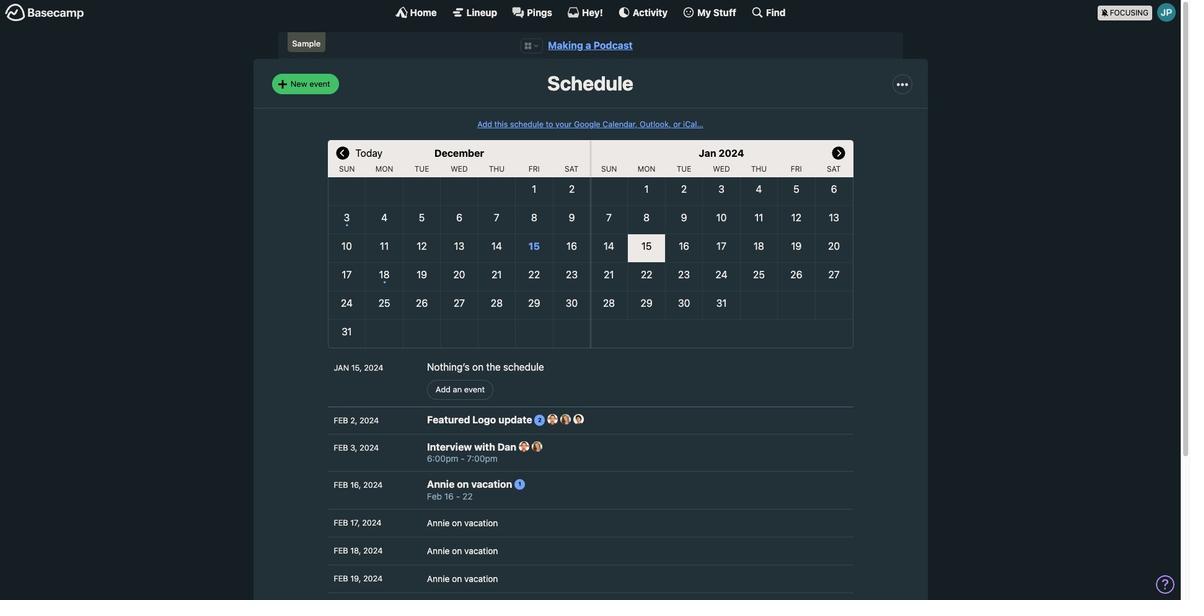 Task type: describe. For each thing, give the bounding box(es) containing it.
dan
[[498, 442, 517, 453]]

6:00pm     -     7:00pm
[[427, 453, 498, 464]]

annie bryan image
[[548, 414, 558, 425]]

17,
[[350, 518, 360, 528]]

new event
[[291, 79, 330, 89]]

jan 2024
[[699, 148, 744, 159]]

on for feb 18, 2024
[[452, 545, 462, 556]]

feb 2, 2024
[[334, 416, 379, 425]]

2024 for feb 18, 2024
[[363, 546, 383, 555]]

calendar,
[[603, 120, 638, 129]]

vacation for feb 18, 2024
[[464, 545, 498, 556]]

vacation for feb 19, 2024
[[464, 573, 498, 584]]

featured logo update 2
[[427, 414, 542, 425]]

tue for december
[[415, 164, 429, 174]]

sun for december
[[339, 164, 355, 174]]

jan for jan 15, 2024
[[334, 363, 349, 373]]

feb 16, 2024
[[334, 480, 383, 490]]

wed for jan 2024
[[713, 164, 730, 174]]

find
[[766, 7, 786, 18]]

add an event
[[436, 385, 485, 394]]

cheryl walters image
[[561, 414, 571, 425]]

today link
[[356, 140, 383, 165]]

0 vertical spatial -
[[461, 453, 465, 464]]

thu for jan 2024
[[751, 164, 767, 174]]

add for add an event
[[436, 385, 451, 394]]

1
[[518, 481, 521, 487]]

on for feb 17, 2024
[[452, 517, 462, 528]]

add this schedule to your google calendar, outlook, or ical…
[[478, 120, 704, 129]]

feb 3, 2024
[[334, 444, 379, 453]]

annie on vacation for feb 17, 2024
[[427, 517, 498, 528]]

my stuff
[[698, 7, 736, 18]]

6:00pm
[[427, 453, 458, 464]]

annie bryan image
[[519, 442, 529, 452]]

annie for feb 18, 2024
[[427, 545, 450, 556]]

cheryl walters image
[[532, 442, 542, 452]]

annie for feb 19, 2024
[[427, 573, 450, 584]]

2
[[538, 416, 542, 423]]

making
[[548, 40, 583, 51]]

wed for december
[[451, 164, 468, 174]]

feb inside annie on vacation 1 feb 16 -                        22
[[427, 491, 442, 502]]

home
[[410, 7, 437, 18]]

outlook,
[[640, 120, 671, 129]]

activity
[[633, 7, 668, 18]]

annie for feb 17, 2024
[[427, 517, 450, 528]]

stuff
[[713, 7, 736, 18]]

0 vertical spatial •
[[345, 220, 348, 230]]

annie on vacation 1 feb 16 -                        22
[[427, 479, 521, 502]]

feb for feb 16, 2024
[[334, 480, 348, 490]]

nothing's
[[427, 361, 470, 373]]

james peterson image
[[1158, 3, 1176, 22]]

lineup link
[[452, 6, 497, 19]]

the
[[486, 361, 501, 373]]

update
[[499, 414, 532, 425]]

december
[[435, 148, 484, 159]]

or
[[673, 120, 681, 129]]

3,
[[350, 444, 357, 453]]

16,
[[350, 480, 361, 490]]

2,
[[350, 416, 357, 425]]

feb for feb 18, 2024
[[334, 546, 348, 555]]

22
[[462, 491, 473, 502]]

7:00pm
[[467, 453, 498, 464]]

hey! button
[[567, 6, 603, 19]]

annie on vacation for feb 19, 2024
[[427, 573, 498, 584]]

mon for december
[[376, 164, 393, 174]]

this
[[494, 120, 508, 129]]

1 vertical spatial schedule
[[503, 361, 544, 373]]

2024 for feb 16, 2024
[[363, 480, 383, 490]]

logo
[[473, 414, 496, 425]]

2024 for feb 17, 2024
[[362, 518, 382, 528]]

0 vertical spatial schedule
[[510, 120, 544, 129]]

annie on vacation link for feb 19, 2024
[[427, 573, 498, 584]]

on for feb 19, 2024
[[452, 573, 462, 584]]

an
[[453, 385, 462, 394]]



Task type: vqa. For each thing, say whether or not it's contained in the screenshot.
Jer Mill icon on the right of page
no



Task type: locate. For each thing, give the bounding box(es) containing it.
0 horizontal spatial wed
[[451, 164, 468, 174]]

19,
[[350, 574, 361, 583]]

2 mon from the left
[[638, 164, 656, 174]]

sun down calendar,
[[601, 164, 617, 174]]

making a podcast link
[[548, 40, 633, 51]]

annie
[[427, 479, 455, 490], [427, 517, 450, 528], [427, 545, 450, 556], [427, 573, 450, 584]]

feb left 3,
[[334, 444, 348, 453]]

sun left today link at left top
[[339, 164, 355, 174]]

0 horizontal spatial tue
[[415, 164, 429, 174]]

1 wed from the left
[[451, 164, 468, 174]]

jan 15, 2024
[[334, 363, 383, 373]]

1 horizontal spatial jan
[[699, 148, 716, 159]]

1 horizontal spatial add
[[478, 120, 492, 129]]

•
[[345, 220, 348, 230], [383, 277, 386, 287]]

feb left 16
[[427, 491, 442, 502]]

add left this
[[478, 120, 492, 129]]

1 horizontal spatial event
[[464, 385, 485, 394]]

wed
[[451, 164, 468, 174], [713, 164, 730, 174]]

fri for jan 2024
[[791, 164, 802, 174]]

1 horizontal spatial wed
[[713, 164, 730, 174]]

1 horizontal spatial fri
[[791, 164, 802, 174]]

2 annie from the top
[[427, 517, 450, 528]]

2 vertical spatial annie on vacation
[[427, 573, 498, 584]]

jan left 15,
[[334, 363, 349, 373]]

1 mon from the left
[[376, 164, 393, 174]]

1 vertical spatial add
[[436, 385, 451, 394]]

a
[[586, 40, 591, 51]]

with
[[474, 442, 495, 453]]

1 horizontal spatial sun
[[601, 164, 617, 174]]

new event link
[[272, 74, 339, 94]]

interview
[[427, 442, 472, 453]]

2024 for jan 15, 2024
[[364, 363, 383, 373]]

podcast
[[594, 40, 633, 51]]

2 annie on vacation from the top
[[427, 545, 498, 556]]

add an event link
[[427, 380, 494, 400]]

feb left the 16,
[[334, 480, 348, 490]]

vacation inside annie on vacation 1 feb 16 -                        22
[[471, 479, 512, 490]]

1 thu from the left
[[489, 164, 505, 174]]

mon down outlook,
[[638, 164, 656, 174]]

2 vertical spatial annie on vacation link
[[427, 573, 498, 584]]

sample
[[292, 38, 321, 48]]

hey!
[[582, 7, 603, 18]]

my stuff button
[[683, 6, 736, 19]]

event
[[310, 79, 330, 89], [464, 385, 485, 394]]

annie on vacation link for feb 18, 2024
[[427, 545, 498, 556]]

1 horizontal spatial tue
[[677, 164, 692, 174]]

sat for december
[[565, 164, 579, 174]]

0 vertical spatial annie on vacation link
[[427, 517, 498, 528]]

feb for feb 3, 2024
[[334, 444, 348, 453]]

2024
[[719, 148, 744, 159], [364, 363, 383, 373], [360, 416, 379, 425], [360, 444, 379, 453], [363, 480, 383, 490], [362, 518, 382, 528], [363, 546, 383, 555], [363, 574, 383, 583]]

feb for feb 17, 2024
[[334, 518, 348, 528]]

today
[[356, 148, 383, 159]]

feb for feb 19, 2024
[[334, 574, 348, 583]]

vacation
[[471, 479, 512, 490], [464, 517, 498, 528], [464, 545, 498, 556], [464, 573, 498, 584]]

0 horizontal spatial event
[[310, 79, 330, 89]]

0 horizontal spatial -
[[456, 491, 460, 502]]

- down interview with dan
[[461, 453, 465, 464]]

annie on vacation link for feb 17, 2024
[[427, 517, 498, 528]]

to
[[546, 120, 553, 129]]

1 horizontal spatial -
[[461, 453, 465, 464]]

feb left 2, at the bottom of the page
[[334, 416, 348, 425]]

event right an
[[464, 385, 485, 394]]

2 sat from the left
[[827, 164, 841, 174]]

my
[[698, 7, 711, 18]]

fri for december
[[529, 164, 540, 174]]

2024 for feb 2, 2024
[[360, 416, 379, 425]]

add
[[478, 120, 492, 129], [436, 385, 451, 394]]

activity link
[[618, 6, 668, 19]]

2 fri from the left
[[791, 164, 802, 174]]

schedule
[[510, 120, 544, 129], [503, 361, 544, 373]]

add this schedule to your google calendar, outlook, or ical… link
[[478, 120, 704, 129]]

3 annie from the top
[[427, 545, 450, 556]]

1 horizontal spatial thu
[[751, 164, 767, 174]]

0 vertical spatial add
[[478, 120, 492, 129]]

add for add this schedule to your google calendar, outlook, or ical…
[[478, 120, 492, 129]]

featured
[[427, 414, 470, 425]]

0 horizontal spatial thu
[[489, 164, 505, 174]]

feb for feb 2, 2024
[[334, 416, 348, 425]]

making a podcast
[[548, 40, 633, 51]]

16
[[444, 491, 454, 502]]

tue down or
[[677, 164, 692, 174]]

ical…
[[683, 120, 704, 129]]

1 vertical spatial annie on vacation link
[[427, 545, 498, 556]]

on
[[472, 361, 484, 373], [457, 479, 469, 490], [452, 517, 462, 528], [452, 545, 462, 556], [452, 573, 462, 584]]

0 horizontal spatial sun
[[339, 164, 355, 174]]

annie on vacation link
[[427, 517, 498, 528], [427, 545, 498, 556], [427, 573, 498, 584]]

feb 17, 2024
[[334, 518, 382, 528]]

mon down the today
[[376, 164, 393, 174]]

google
[[574, 120, 601, 129]]

0 horizontal spatial mon
[[376, 164, 393, 174]]

schedule right 'the'
[[503, 361, 544, 373]]

tue
[[415, 164, 429, 174], [677, 164, 692, 174]]

breadcrumb element
[[278, 32, 903, 59]]

jared davis image
[[574, 414, 584, 425]]

sample element
[[287, 32, 326, 52]]

pings button
[[512, 6, 552, 19]]

focusing
[[1110, 8, 1149, 17]]

15,
[[351, 363, 362, 373]]

- inside annie on vacation 1 feb 16 -                        22
[[456, 491, 460, 502]]

feb
[[334, 416, 348, 425], [334, 444, 348, 453], [334, 480, 348, 490], [427, 491, 442, 502], [334, 518, 348, 528], [334, 546, 348, 555], [334, 574, 348, 583]]

on inside annie on vacation 1 feb 16 -                        22
[[457, 479, 469, 490]]

mon
[[376, 164, 393, 174], [638, 164, 656, 174]]

2024 for feb 19, 2024
[[363, 574, 383, 583]]

your
[[556, 120, 572, 129]]

jan for jan 2024
[[699, 148, 716, 159]]

1 horizontal spatial •
[[383, 277, 386, 287]]

1 annie on vacation from the top
[[427, 517, 498, 528]]

sat for jan 2024
[[827, 164, 841, 174]]

schedule left to
[[510, 120, 544, 129]]

2 annie on vacation link from the top
[[427, 545, 498, 556]]

feb 19, 2024
[[334, 574, 383, 583]]

1 fri from the left
[[529, 164, 540, 174]]

3 annie on vacation link from the top
[[427, 573, 498, 584]]

0 horizontal spatial •
[[345, 220, 348, 230]]

1 vertical spatial annie on vacation
[[427, 545, 498, 556]]

18,
[[350, 546, 361, 555]]

thu for december
[[489, 164, 505, 174]]

1 sat from the left
[[565, 164, 579, 174]]

1 sun from the left
[[339, 164, 355, 174]]

2 thu from the left
[[751, 164, 767, 174]]

feb left 19,
[[334, 574, 348, 583]]

home link
[[395, 6, 437, 19]]

pings
[[527, 7, 552, 18]]

feb 18, 2024
[[334, 546, 383, 555]]

sun for jan 2024
[[601, 164, 617, 174]]

0 vertical spatial jan
[[699, 148, 716, 159]]

1 annie on vacation link from the top
[[427, 517, 498, 528]]

0 vertical spatial annie on vacation
[[427, 517, 498, 528]]

jan down ical…
[[699, 148, 716, 159]]

0 horizontal spatial fri
[[529, 164, 540, 174]]

2 wed from the left
[[713, 164, 730, 174]]

1 horizontal spatial mon
[[638, 164, 656, 174]]

new
[[291, 79, 307, 89]]

- right 16
[[456, 491, 460, 502]]

interview with dan
[[427, 442, 519, 453]]

schedule
[[548, 72, 634, 95]]

1 horizontal spatial sat
[[827, 164, 841, 174]]

feb left 18,
[[334, 546, 348, 555]]

main element
[[0, 0, 1181, 24]]

tue right today link at left top
[[415, 164, 429, 174]]

4 annie from the top
[[427, 573, 450, 584]]

1 tue from the left
[[415, 164, 429, 174]]

find button
[[751, 6, 786, 19]]

nothing's on the schedule
[[427, 361, 544, 373]]

focusing button
[[1098, 0, 1181, 24]]

1 vertical spatial jan
[[334, 363, 349, 373]]

1 annie from the top
[[427, 479, 455, 490]]

0 horizontal spatial sat
[[565, 164, 579, 174]]

0 vertical spatial event
[[310, 79, 330, 89]]

2024 for feb 3, 2024
[[360, 444, 379, 453]]

fri
[[529, 164, 540, 174], [791, 164, 802, 174]]

switch accounts image
[[5, 3, 84, 22]]

sun
[[339, 164, 355, 174], [601, 164, 617, 174]]

wed down jan 2024
[[713, 164, 730, 174]]

wed down december
[[451, 164, 468, 174]]

mon for jan 2024
[[638, 164, 656, 174]]

1 vertical spatial •
[[383, 277, 386, 287]]

feb left 17,
[[334, 518, 348, 528]]

thu
[[489, 164, 505, 174], [751, 164, 767, 174]]

-
[[461, 453, 465, 464], [456, 491, 460, 502]]

0 horizontal spatial jan
[[334, 363, 349, 373]]

1 vertical spatial -
[[456, 491, 460, 502]]

tue for jan 2024
[[677, 164, 692, 174]]

1 vertical spatial event
[[464, 385, 485, 394]]

add left an
[[436, 385, 451, 394]]

annie inside annie on vacation 1 feb 16 -                        22
[[427, 479, 455, 490]]

jan
[[699, 148, 716, 159], [334, 363, 349, 373]]

lineup
[[467, 7, 497, 18]]

2 tue from the left
[[677, 164, 692, 174]]

vacation for feb 17, 2024
[[464, 517, 498, 528]]

sat
[[565, 164, 579, 174], [827, 164, 841, 174]]

3 annie on vacation from the top
[[427, 573, 498, 584]]

2 sun from the left
[[601, 164, 617, 174]]

event right 'new'
[[310, 79, 330, 89]]

annie on vacation for feb 18, 2024
[[427, 545, 498, 556]]

0 horizontal spatial add
[[436, 385, 451, 394]]

annie on vacation
[[427, 517, 498, 528], [427, 545, 498, 556], [427, 573, 498, 584]]



